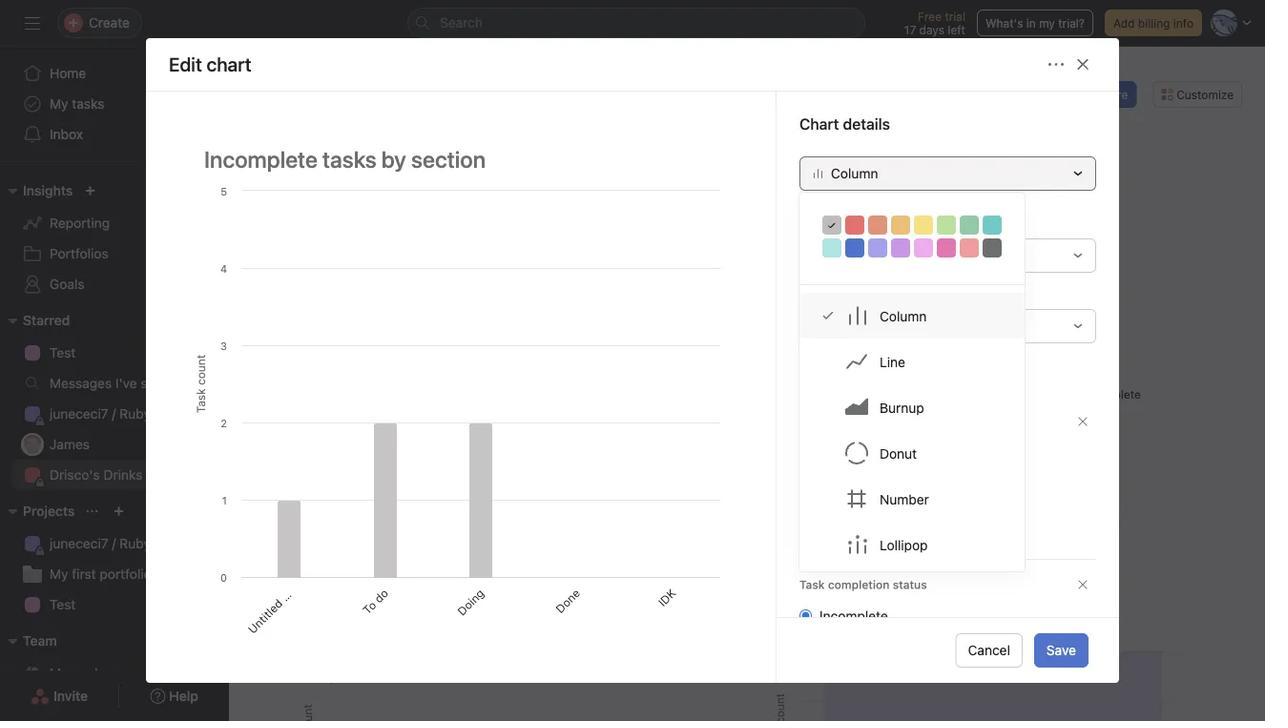 Task type: locate. For each thing, give the bounding box(es) containing it.
test inside the starred element
[[50, 345, 76, 361]]

filters up task type
[[800, 375, 843, 393]]

untitled
[[341, 465, 380, 505], [245, 597, 285, 637]]

team button
[[0, 630, 57, 653]]

add
[[1113, 16, 1135, 30], [276, 163, 297, 177]]

status
[[893, 578, 927, 592]]

filters inside button
[[1101, 185, 1135, 198]]

test down first
[[50, 597, 76, 613]]

0 vertical spatial add
[[1113, 16, 1135, 30]]

2 vertical spatial incomplete
[[820, 608, 888, 624]]

2 my from the top
[[50, 566, 68, 582]]

ruby up portfolio
[[119, 536, 151, 551]]

share
[[1097, 88, 1128, 101]]

0 vertical spatial 1:1
[[154, 406, 170, 422]]

test link
[[11, 338, 218, 368], [11, 590, 218, 620]]

completion down task completion status
[[803, 605, 874, 621]]

0 vertical spatial test
[[50, 345, 76, 361]]

2 test from the top
[[50, 597, 76, 613]]

done
[[553, 587, 583, 616]]

2 ruby from the top
[[119, 536, 151, 551]]

idk
[[655, 587, 678, 609]]

1 vertical spatial column
[[880, 308, 927, 324]]

1 vertical spatial junececi7
[[50, 536, 108, 551]]

junececi7 / ruby 1:1 link inside the projects element
[[11, 529, 218, 559]]

1 vertical spatial test link
[[11, 590, 218, 620]]

cancel button
[[956, 634, 1023, 668]]

0 vertical spatial ruby
[[119, 406, 151, 422]]

a button to remove the filter image for incomplete
[[1077, 579, 1089, 591]]

my for my first portfolio
[[50, 566, 68, 582]]

add left chart
[[276, 163, 297, 177]]

1:1
[[154, 406, 170, 422], [154, 536, 170, 551]]

task for task completion status
[[800, 578, 825, 592]]

1 junececi7 from the top
[[50, 406, 108, 422]]

task up incomplete option
[[800, 578, 825, 592]]

ja inside the starred element
[[26, 438, 39, 451]]

insights element
[[0, 174, 229, 303]]

1 vertical spatial ruby
[[119, 536, 151, 551]]

1 1:1 from the top
[[154, 406, 170, 422]]

1 vertical spatial untitled section
[[245, 567, 315, 637]]

/ up my first portfolio link
[[112, 536, 116, 551]]

projects button
[[0, 500, 75, 523]]

my first portfolio link
[[11, 559, 218, 590]]

task completion status
[[800, 578, 927, 592]]

ra
[[987, 88, 1002, 101]]

to do
[[360, 587, 391, 617]]

junececi7 / ruby 1:1 up my first portfolio link
[[50, 536, 170, 551]]

free
[[918, 10, 942, 23]]

messages i've sent link
[[11, 368, 218, 399]]

1 horizontal spatial section
[[373, 435, 411, 472]]

portfolio
[[100, 566, 151, 582]]

completion up task completion over time
[[828, 578, 890, 592]]

tasks down home
[[72, 96, 104, 112]]

1 vertical spatial add
[[276, 163, 297, 177]]

1 horizontal spatial column
[[880, 308, 927, 324]]

junececi7 / ruby 1:1 inside the starred element
[[50, 406, 170, 422]]

ja left james
[[26, 438, 39, 451]]

column down chart details
[[831, 166, 878, 181]]

junececi7 up first
[[50, 536, 108, 551]]

axis for x-
[[814, 216, 839, 232]]

task left type
[[800, 415, 825, 429]]

2 junececi7 from the top
[[50, 536, 108, 551]]

1 vertical spatial axis
[[814, 287, 839, 303]]

my inside global 'element'
[[50, 96, 68, 112]]

1 vertical spatial test
[[50, 597, 76, 613]]

1 vertical spatial junececi7 / ruby 1:1
[[50, 536, 170, 551]]

by
[[842, 254, 858, 270]]

sent
[[141, 375, 167, 391]]

0 vertical spatial junececi7 / ruby 1:1
[[50, 406, 170, 422]]

cancel
[[968, 643, 1010, 658]]

total tasks by completion status
[[771, 254, 974, 270]]

axis
[[814, 216, 839, 232], [814, 287, 839, 303]]

0 vertical spatial completion
[[828, 578, 890, 592]]

more actions image
[[1049, 57, 1064, 72]]

1 vertical spatial untitled
[[245, 597, 285, 637]]

0 horizontal spatial section
[[278, 567, 315, 604]]

0 vertical spatial axis
[[814, 216, 839, 232]]

0 vertical spatial test link
[[11, 338, 218, 368]]

junececi7 down messages
[[50, 406, 108, 422]]

to
[[360, 599, 379, 617]]

my tasks link
[[11, 89, 218, 119]]

1:1 inside the starred element
[[154, 406, 170, 422]]

my
[[1039, 16, 1055, 30]]

0 vertical spatial incomplete
[[299, 254, 369, 270]]

1 vertical spatial my
[[50, 566, 68, 582]]

1 horizontal spatial add
[[1113, 16, 1135, 30]]

hide sidebar image
[[25, 15, 40, 31]]

task
[[800, 415, 825, 429], [820, 445, 848, 461], [800, 578, 825, 592], [771, 605, 800, 621]]

1 junececi7 / ruby 1:1 link from the top
[[11, 399, 218, 429]]

tasks right upcoming
[[367, 605, 400, 621]]

add left billing
[[1113, 16, 1135, 30]]

tasks for incomplete
[[373, 254, 406, 270]]

my
[[50, 96, 68, 112], [50, 566, 68, 582], [50, 666, 68, 681]]

drisco's drinks
[[50, 467, 143, 483]]

0 vertical spatial filters
[[1101, 185, 1135, 198]]

2 junececi7 / ruby 1:1 link from the top
[[11, 529, 218, 559]]

1 horizontal spatial untitled section
[[341, 435, 411, 505]]

1 vertical spatial completion
[[803, 605, 874, 621]]

portfolios link
[[11, 239, 218, 269]]

completion
[[828, 578, 890, 592], [803, 605, 874, 621]]

by assignee
[[404, 605, 479, 621]]

task down type
[[820, 445, 848, 461]]

0 vertical spatial /
[[112, 406, 116, 422]]

trial?
[[1058, 16, 1085, 30]]

0 vertical spatial my
[[50, 96, 68, 112]]

tasks left by section
[[373, 254, 406, 270]]

0 vertical spatial section
[[373, 435, 411, 472]]

my left first
[[50, 566, 68, 582]]

my workspace
[[50, 666, 138, 681]]

team
[[23, 633, 57, 649]]

6
[[1048, 88, 1056, 101]]

add billing info
[[1113, 16, 1194, 30]]

ruby
[[119, 406, 151, 422], [119, 536, 151, 551]]

by section
[[410, 254, 475, 270]]

donut
[[880, 445, 917, 461]]

1 a button to remove the filter image from the top
[[1077, 416, 1089, 428]]

1 test from the top
[[50, 345, 76, 361]]

tasks inside global 'element'
[[72, 96, 104, 112]]

search
[[440, 15, 483, 31]]

0 vertical spatial a button to remove the filter image
[[1077, 416, 1089, 428]]

0 vertical spatial untitled section
[[341, 435, 411, 505]]

my up invite
[[50, 666, 68, 681]]

my up inbox
[[50, 96, 68, 112]]

2 / from the top
[[112, 536, 116, 551]]

column up line link on the right of the page
[[880, 308, 927, 324]]

column
[[831, 166, 878, 181], [880, 308, 927, 324]]

3 my from the top
[[50, 666, 68, 681]]

1 horizontal spatial ja
[[970, 88, 982, 101]]

1 vertical spatial filters
[[800, 375, 843, 393]]

junececi7 inside the starred element
[[50, 406, 108, 422]]

ja left ra
[[970, 88, 982, 101]]

messages i've sent
[[50, 375, 167, 391]]

what's in my trial?
[[986, 16, 1085, 30]]

test up messages
[[50, 345, 76, 361]]

what's
[[986, 16, 1023, 30]]

a button to remove the filter image
[[1077, 416, 1089, 428], [1077, 579, 1089, 591]]

incomplete tasks by section
[[299, 254, 475, 270]]

1
[[382, 185, 388, 198], [618, 185, 624, 198], [854, 185, 860, 198], [794, 536, 799, 550]]

1 my from the top
[[50, 96, 68, 112]]

edit chart
[[169, 53, 251, 75]]

x-
[[800, 216, 814, 232]]

1 vertical spatial incomplete
[[1081, 388, 1141, 401]]

y-axis
[[800, 287, 839, 303]]

1:1 down the sent
[[154, 406, 170, 422]]

filters
[[1101, 185, 1135, 198], [800, 375, 843, 393]]

section
[[373, 435, 411, 472], [278, 567, 315, 604]]

tasks left by
[[805, 254, 839, 270]]

2 1:1 from the top
[[154, 536, 170, 551]]

2 a button to remove the filter image from the top
[[1077, 579, 1089, 591]]

ja
[[970, 88, 982, 101], [26, 438, 39, 451]]

1 junececi7 / ruby 1:1 from the top
[[50, 406, 170, 422]]

inbox link
[[11, 119, 218, 150]]

a button to remove the filter image for milestone
[[1077, 416, 1089, 428]]

1 vertical spatial 1:1
[[154, 536, 170, 551]]

tasks
[[72, 96, 104, 112], [373, 254, 406, 270], [805, 254, 839, 270], [367, 605, 400, 621]]

teams element
[[0, 624, 229, 693]]

james
[[50, 437, 90, 452]]

donut link
[[800, 430, 1025, 476]]

1 / from the top
[[112, 406, 116, 422]]

1 filter button
[[362, 182, 424, 201], [598, 182, 660, 201], [834, 182, 896, 201], [770, 530, 839, 556]]

1 vertical spatial ja
[[26, 438, 39, 451]]

axis down total tasks by completion status
[[814, 287, 839, 303]]

drisco's drinks
[[313, 70, 442, 92]]

0 vertical spatial column
[[831, 166, 878, 181]]

/ down messages i've sent link
[[112, 406, 116, 422]]

task type
[[800, 415, 853, 429]]

junececi7
[[50, 406, 108, 422], [50, 536, 108, 551]]

junececi7 / ruby 1:1 link down messages i've sent
[[11, 399, 218, 429]]

1 horizontal spatial untitled
[[341, 465, 380, 505]]

0 horizontal spatial ja
[[26, 438, 39, 451]]

junececi7 / ruby 1:1 link inside the starred element
[[11, 399, 218, 429]]

filters right "no" at the top of the page
[[1101, 185, 1135, 198]]

junececi7 / ruby 1:1 link up portfolio
[[11, 529, 218, 559]]

0 vertical spatial junececi7
[[50, 406, 108, 422]]

0 horizontal spatial column
[[831, 166, 878, 181]]

billing
[[1138, 16, 1170, 30]]

2 junececi7 / ruby 1:1 from the top
[[50, 536, 170, 551]]

insights
[[23, 183, 73, 198]]

0 horizontal spatial add
[[276, 163, 297, 177]]

my inside teams element
[[50, 666, 68, 681]]

global element
[[0, 47, 229, 161]]

my for my workspace
[[50, 666, 68, 681]]

1:1 up my first portfolio link
[[154, 536, 170, 551]]

ruby down i've
[[119, 406, 151, 422]]

junececi7 / ruby 1:1 link
[[11, 399, 218, 429], [11, 529, 218, 559]]

chart
[[300, 163, 329, 177]]

1 vertical spatial section
[[278, 567, 315, 604]]

column inside column dropdown button
[[831, 166, 878, 181]]

0 horizontal spatial incomplete
[[299, 254, 369, 270]]

axis for y-
[[814, 287, 839, 303]]

junececi7 / ruby 1:1 down messages i've sent
[[50, 406, 170, 422]]

1 horizontal spatial filters
[[1101, 185, 1135, 198]]

2 vertical spatial my
[[50, 666, 68, 681]]

1 vertical spatial junececi7 / ruby 1:1 link
[[11, 529, 218, 559]]

no filters
[[1082, 185, 1135, 198]]

task down task completion status
[[771, 605, 800, 621]]

0 vertical spatial junececi7 / ruby 1:1 link
[[11, 399, 218, 429]]

1 ruby from the top
[[119, 406, 151, 422]]

drinks
[[103, 467, 143, 483]]

1 vertical spatial a button to remove the filter image
[[1077, 579, 1089, 591]]

axis up total tasks by completion status
[[814, 216, 839, 232]]

test link up messages i've sent
[[11, 338, 218, 368]]

test link down portfolio
[[11, 590, 218, 620]]

1 vertical spatial /
[[112, 536, 116, 551]]

my inside the projects element
[[50, 566, 68, 582]]



Task type: describe. For each thing, give the bounding box(es) containing it.
left
[[948, 23, 966, 36]]

goals
[[50, 276, 85, 292]]

x-axis
[[800, 216, 839, 232]]

upcoming
[[299, 605, 363, 621]]

column button
[[800, 157, 1096, 191]]

number link
[[800, 476, 1025, 522]]

over time
[[877, 605, 936, 621]]

in
[[1026, 16, 1036, 30]]

ruby inside the projects element
[[119, 536, 151, 551]]

save
[[1047, 643, 1076, 658]]

no filters button
[[1062, 182, 1140, 201]]

1 horizontal spatial incomplete
[[820, 608, 888, 624]]

tasks for my
[[72, 96, 104, 112]]

insights button
[[0, 179, 73, 202]]

/ inside the starred element
[[112, 406, 116, 422]]

share button
[[1073, 81, 1137, 108]]

type
[[828, 415, 853, 429]]

close image
[[1075, 57, 1091, 72]]

search button
[[407, 8, 865, 38]]

what's in my trial? button
[[977, 10, 1093, 36]]

co
[[1026, 88, 1040, 101]]

add for add chart
[[276, 163, 297, 177]]

home
[[50, 65, 86, 81]]

0 horizontal spatial untitled section
[[245, 567, 315, 637]]

Incomplete radio
[[800, 610, 812, 622]]

1 test link from the top
[[11, 338, 218, 368]]

no
[[1082, 185, 1098, 198]]

i've
[[115, 375, 137, 391]]

projects
[[23, 503, 75, 519]]

save button
[[1034, 634, 1089, 668]]

reporting link
[[11, 208, 218, 239]]

column link
[[800, 293, 1025, 339]]

completion for over time
[[803, 605, 874, 621]]

my first portfolio
[[50, 566, 151, 582]]

free trial 17 days left
[[904, 10, 966, 36]]

my tasks
[[50, 96, 104, 112]]

2 horizontal spatial incomplete
[[1081, 388, 1141, 401]]

Incomplete tasks by section text field
[[192, 138, 730, 181]]

starred button
[[0, 309, 70, 332]]

goals link
[[11, 269, 218, 300]]

my workspace link
[[11, 658, 218, 689]]

invite
[[53, 688, 88, 704]]

info
[[1173, 16, 1194, 30]]

reporting
[[50, 215, 110, 231]]

starred element
[[0, 303, 229, 494]]

task for task type
[[800, 415, 825, 429]]

inbox
[[50, 126, 83, 142]]

workspace
[[72, 666, 138, 681]]

burnup
[[880, 400, 924, 415]]

test inside the projects element
[[50, 597, 76, 613]]

burnup link
[[800, 385, 1025, 430]]

y-
[[800, 287, 814, 303]]

line
[[880, 354, 905, 369]]

add billing info button
[[1105, 10, 1202, 36]]

0 vertical spatial untitled
[[341, 465, 380, 505]]

starred
[[23, 312, 70, 328]]

junececi7 inside the projects element
[[50, 536, 108, 551]]

drisco's
[[50, 467, 100, 483]]

0 horizontal spatial untitled
[[245, 597, 285, 637]]

0 horizontal spatial filters
[[800, 375, 843, 393]]

milestone
[[820, 482, 879, 497]]

completion status
[[861, 254, 974, 270]]

add chart
[[276, 163, 329, 177]]

junececi7 / ruby 1:1 inside the projects element
[[50, 536, 170, 551]]

ruby inside the starred element
[[119, 406, 151, 422]]

completion for status
[[828, 578, 890, 592]]

task for task
[[820, 445, 848, 461]]

1:1 inside the projects element
[[154, 536, 170, 551]]

/ inside the projects element
[[112, 536, 116, 551]]

messages
[[50, 375, 112, 391]]

trial
[[945, 10, 966, 23]]

tasks for upcoming
[[367, 605, 400, 621]]

task for task completion over time
[[771, 605, 800, 621]]

days
[[919, 23, 945, 36]]

doing
[[455, 587, 487, 618]]

number
[[880, 491, 929, 507]]

ts
[[1007, 88, 1021, 101]]

line link
[[800, 339, 1025, 385]]

task completion over time
[[771, 605, 936, 621]]

projects element
[[0, 494, 229, 624]]

total
[[771, 254, 802, 270]]

add chart button
[[252, 156, 337, 183]]

first
[[72, 566, 96, 582]]

17
[[904, 23, 916, 36]]

my for my tasks
[[50, 96, 68, 112]]

invite button
[[18, 679, 100, 714]]

chart details
[[800, 115, 890, 133]]

upcoming tasks by assignee
[[299, 605, 479, 621]]

2 test link from the top
[[11, 590, 218, 620]]

home link
[[11, 58, 218, 89]]

portfolios
[[50, 246, 108, 261]]

tasks for total
[[805, 254, 839, 270]]

lollipop link
[[800, 522, 1025, 568]]

add for add billing info
[[1113, 16, 1135, 30]]

0 vertical spatial ja
[[970, 88, 982, 101]]

lollipop
[[880, 537, 928, 553]]

search list box
[[407, 8, 865, 38]]



Task type: vqa. For each thing, say whether or not it's contained in the screenshot.
the bottommost Mark complete icon
no



